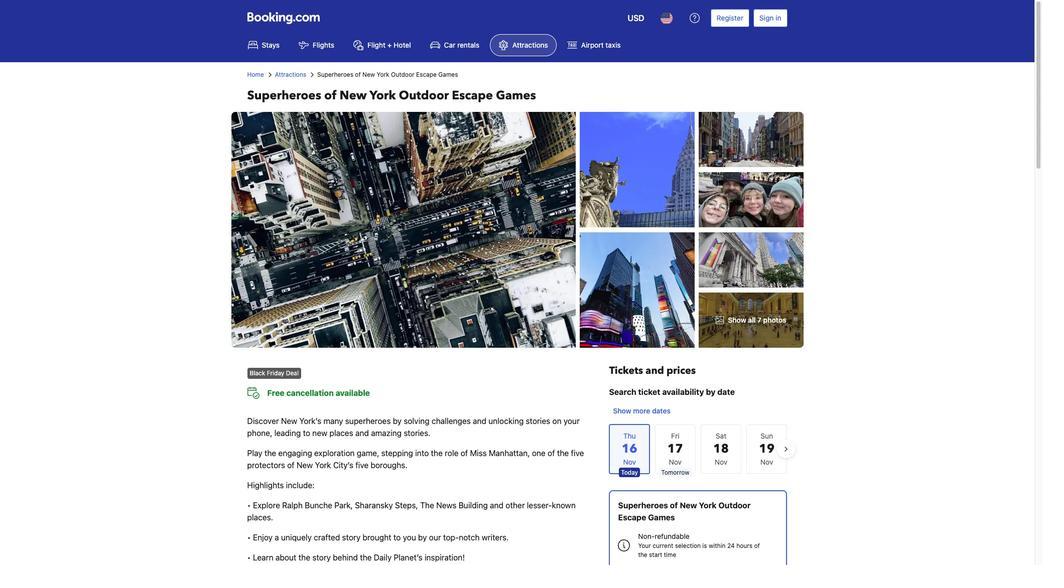 Task type: describe. For each thing, give the bounding box(es) containing it.
car rentals
[[444, 41, 480, 49]]

other
[[506, 501, 525, 510]]

flight + hotel
[[368, 41, 411, 49]]

top-
[[444, 534, 459, 543]]

nov for 19
[[761, 458, 774, 467]]

hours
[[737, 543, 753, 550]]

york inside play the engaging exploration game, stepping into the role of miss manhattan, one of the five protectors of new york city's five boroughs.
[[315, 461, 331, 470]]

search ticket availability by date
[[610, 388, 735, 397]]

the right one
[[558, 449, 569, 458]]

nov for 18
[[715, 458, 728, 467]]

airport taxis
[[582, 41, 621, 49]]

1 vertical spatial outdoor
[[399, 87, 449, 104]]

1 vertical spatial superheroes
[[247, 87, 322, 104]]

protectors
[[247, 461, 285, 470]]

your
[[564, 417, 580, 426]]

0 vertical spatial outdoor
[[391, 71, 415, 78]]

region containing 17
[[602, 421, 796, 479]]

the up protectors
[[265, 449, 276, 458]]

19
[[760, 441, 775, 458]]

time
[[665, 552, 677, 559]]

17
[[668, 441, 684, 458]]

2 vertical spatial superheroes of new york outdoor escape games
[[619, 501, 751, 522]]

0 vertical spatial five
[[571, 449, 584, 458]]

by inside discover new york's many superheroes by solving challenges and unlocking stories on your phone, leading to new places and amazing stories.
[[393, 417, 402, 426]]

photos
[[764, 316, 787, 325]]

and up ticket
[[646, 364, 665, 378]]

explore
[[253, 501, 280, 510]]

role
[[445, 449, 459, 458]]

more
[[634, 407, 651, 415]]

fri
[[672, 432, 680, 441]]

unlocking
[[489, 417, 524, 426]]

uniquely
[[281, 534, 312, 543]]

dates
[[653, 407, 671, 415]]

usd
[[628, 14, 645, 23]]

non-refundable your current selection is within 24 hours of the start time
[[639, 533, 761, 559]]

airport taxis link
[[559, 34, 630, 56]]

home link
[[247, 70, 264, 79]]

discover
[[247, 417, 279, 426]]

• learn about the story behind the daily planet's inspiration!
[[247, 554, 465, 563]]

black friday deal
[[250, 370, 299, 377]]

notch
[[459, 534, 480, 543]]

sign in
[[760, 14, 782, 22]]

manhattan,
[[489, 449, 530, 458]]

highlights include:
[[247, 481, 315, 490]]

behind
[[333, 554, 358, 563]]

1 vertical spatial escape
[[452, 87, 493, 104]]

2 vertical spatial outdoor
[[719, 501, 751, 510]]

writers.
[[482, 534, 509, 543]]

0 horizontal spatial escape
[[416, 71, 437, 78]]

play
[[247, 449, 263, 458]]

available
[[336, 389, 370, 398]]

0 vertical spatial games
[[439, 71, 458, 78]]

car
[[444, 41, 456, 49]]

many
[[324, 417, 343, 426]]

usd button
[[622, 6, 651, 30]]

sign
[[760, 14, 774, 22]]

is
[[703, 543, 708, 550]]

deal
[[286, 370, 299, 377]]

into
[[416, 449, 429, 458]]

the
[[421, 501, 435, 510]]

24
[[728, 543, 735, 550]]

show for show more dates
[[614, 407, 632, 415]]

and down 'superheroes'
[[356, 429, 369, 438]]

crafted
[[314, 534, 340, 543]]

you
[[403, 534, 416, 543]]

stories.
[[404, 429, 431, 438]]

sharansky
[[355, 501, 393, 510]]

selection
[[676, 543, 701, 550]]

booking.com image
[[247, 12, 320, 24]]

show more dates
[[614, 407, 671, 415]]

car rentals link
[[422, 34, 488, 56]]

flight
[[368, 41, 386, 49]]

sun 19 nov
[[760, 432, 775, 467]]

1 vertical spatial attractions
[[275, 71, 306, 78]]

enjoy
[[253, 534, 273, 543]]

1 vertical spatial to
[[394, 534, 401, 543]]

18
[[714, 441, 729, 458]]

discover new york's many superheroes by solving challenges and unlocking stories on your phone, leading to new places and amazing stories.
[[247, 417, 580, 438]]

fri 17 nov tomorrow
[[662, 432, 690, 477]]

lesser-
[[527, 501, 552, 510]]

bunche
[[305, 501, 333, 510]]

black
[[250, 370, 265, 377]]

0 horizontal spatial attractions link
[[275, 70, 306, 79]]

• for • explore ralph bunche park, sharansky steps, the news building and other lesser-known places.
[[247, 501, 251, 510]]

• explore ralph bunche park, sharansky steps, the news building and other lesser-known places.
[[247, 501, 576, 522]]

current
[[653, 543, 674, 550]]

new
[[313, 429, 328, 438]]

superheroes
[[345, 417, 391, 426]]

and inside • explore ralph bunche park, sharansky steps, the news building and other lesser-known places.
[[490, 501, 504, 510]]

about
[[276, 554, 297, 563]]

in
[[776, 14, 782, 22]]

1 vertical spatial superheroes of new york outdoor escape games
[[247, 87, 536, 104]]

2 vertical spatial superheroes
[[619, 501, 669, 510]]

show all 7 photos
[[729, 316, 787, 325]]

search
[[610, 388, 637, 397]]

availability
[[663, 388, 705, 397]]

start
[[650, 552, 663, 559]]



Task type: vqa. For each thing, say whether or not it's contained in the screenshot.
beds to the top
no



Task type: locate. For each thing, give the bounding box(es) containing it.
ralph
[[282, 501, 303, 510]]

a
[[275, 534, 279, 543]]

sun
[[761, 432, 774, 441]]

2 vertical spatial by
[[418, 534, 427, 543]]

1 horizontal spatial nov
[[715, 458, 728, 467]]

1 horizontal spatial show
[[729, 316, 747, 325]]

outdoor
[[391, 71, 415, 78], [399, 87, 449, 104], [719, 501, 751, 510]]

1 vertical spatial story
[[313, 554, 331, 563]]

and left other
[[490, 501, 504, 510]]

1 vertical spatial show
[[614, 407, 632, 415]]

of inside non-refundable your current selection is within 24 hours of the start time
[[755, 543, 761, 550]]

game,
[[357, 449, 380, 458]]

1 vertical spatial •
[[247, 534, 251, 543]]

leading
[[275, 429, 301, 438]]

1 nov from the left
[[669, 458, 682, 467]]

amazing
[[371, 429, 402, 438]]

friday
[[267, 370, 285, 377]]

region
[[602, 421, 796, 479]]

0 vertical spatial escape
[[416, 71, 437, 78]]

stepping
[[382, 449, 413, 458]]

0 vertical spatial attractions link
[[490, 34, 557, 56]]

building
[[459, 501, 488, 510]]

flights
[[313, 41, 335, 49]]

0 vertical spatial superheroes of new york outdoor escape games
[[318, 71, 458, 78]]

superheroes down flights
[[318, 71, 354, 78]]

1 vertical spatial by
[[393, 417, 402, 426]]

home
[[247, 71, 264, 78]]

and
[[646, 364, 665, 378], [473, 417, 487, 426], [356, 429, 369, 438], [490, 501, 504, 510]]

0 horizontal spatial to
[[303, 429, 311, 438]]

games
[[439, 71, 458, 78], [496, 87, 536, 104], [649, 513, 676, 522]]

0 vertical spatial superheroes
[[318, 71, 354, 78]]

0 horizontal spatial nov
[[669, 458, 682, 467]]

the left the daily
[[360, 554, 372, 563]]

0 horizontal spatial show
[[614, 407, 632, 415]]

on
[[553, 417, 562, 426]]

the right into
[[431, 449, 443, 458]]

phone,
[[247, 429, 273, 438]]

nov inside sun 19 nov
[[761, 458, 774, 467]]

to inside discover new york's many superheroes by solving challenges and unlocking stories on your phone, leading to new places and amazing stories.
[[303, 429, 311, 438]]

2 horizontal spatial nov
[[761, 458, 774, 467]]

city's
[[334, 461, 354, 470]]

brought
[[363, 534, 392, 543]]

include:
[[286, 481, 315, 490]]

1 • from the top
[[247, 501, 251, 510]]

the
[[265, 449, 276, 458], [431, 449, 443, 458], [558, 449, 569, 458], [639, 552, 648, 559], [299, 554, 311, 563], [360, 554, 372, 563]]

• left enjoy
[[247, 534, 251, 543]]

1 horizontal spatial to
[[394, 534, 401, 543]]

0 horizontal spatial attractions
[[275, 71, 306, 78]]

superheroes down home link on the left of page
[[247, 87, 322, 104]]

within
[[709, 543, 726, 550]]

register link
[[711, 9, 750, 27]]

news
[[437, 501, 457, 510]]

1 vertical spatial attractions link
[[275, 70, 306, 79]]

escape
[[416, 71, 437, 78], [452, 87, 493, 104], [619, 513, 647, 522]]

• up the places.
[[247, 501, 251, 510]]

sat 18 nov
[[714, 432, 729, 467]]

the inside non-refundable your current selection is within 24 hours of the start time
[[639, 552, 648, 559]]

0 horizontal spatial by
[[393, 417, 402, 426]]

planet's
[[394, 554, 423, 563]]

highlights
[[247, 481, 284, 490]]

1 horizontal spatial by
[[418, 534, 427, 543]]

2 • from the top
[[247, 534, 251, 543]]

0 horizontal spatial five
[[356, 461, 369, 470]]

new inside play the engaging exploration game, stepping into the role of miss manhattan, one of the five protectors of new york city's five boroughs.
[[297, 461, 313, 470]]

show more dates button
[[610, 402, 675, 421]]

1 horizontal spatial attractions link
[[490, 34, 557, 56]]

3 • from the top
[[247, 554, 251, 563]]

0 vertical spatial to
[[303, 429, 311, 438]]

• for • enjoy a uniquely crafted story brought to you by our top-notch writers.
[[247, 534, 251, 543]]

the down the your
[[639, 552, 648, 559]]

nov down 18
[[715, 458, 728, 467]]

0 vertical spatial •
[[247, 501, 251, 510]]

1 vertical spatial games
[[496, 87, 536, 104]]

1 horizontal spatial five
[[571, 449, 584, 458]]

story
[[342, 534, 361, 543], [313, 554, 331, 563]]

five down your
[[571, 449, 584, 458]]

1 horizontal spatial escape
[[452, 87, 493, 104]]

to
[[303, 429, 311, 438], [394, 534, 401, 543]]

and left the unlocking
[[473, 417, 487, 426]]

by left our
[[418, 534, 427, 543]]

challenges
[[432, 417, 471, 426]]

five
[[571, 449, 584, 458], [356, 461, 369, 470]]

1 horizontal spatial attractions
[[513, 41, 549, 49]]

0 vertical spatial show
[[729, 316, 747, 325]]

story up • learn about the story behind the daily planet's inspiration!
[[342, 534, 361, 543]]

1 vertical spatial five
[[356, 461, 369, 470]]

nov down 19
[[761, 458, 774, 467]]

tomorrow
[[662, 469, 690, 477]]

sat
[[716, 432, 727, 441]]

0 vertical spatial attractions
[[513, 41, 549, 49]]

steps,
[[395, 501, 418, 510]]

3 nov from the left
[[761, 458, 774, 467]]

places.
[[247, 513, 273, 522]]

five down game, on the bottom left
[[356, 461, 369, 470]]

nov up tomorrow
[[669, 458, 682, 467]]

cancellation
[[287, 389, 334, 398]]

free cancellation available
[[268, 389, 370, 398]]

attractions
[[513, 41, 549, 49], [275, 71, 306, 78]]

refundable
[[655, 533, 690, 541]]

• enjoy a uniquely crafted story brought to you by our top-notch writers.
[[247, 534, 509, 543]]

story down the crafted
[[313, 554, 331, 563]]

nov for 17
[[669, 458, 682, 467]]

solving
[[404, 417, 430, 426]]

stays
[[262, 41, 280, 49]]

inspiration!
[[425, 554, 465, 563]]

2 vertical spatial escape
[[619, 513, 647, 522]]

rentals
[[458, 41, 480, 49]]

• inside • explore ralph bunche park, sharansky steps, the news building and other lesser-known places.
[[247, 501, 251, 510]]

all
[[749, 316, 756, 325]]

nov inside fri 17 nov tomorrow
[[669, 458, 682, 467]]

2 vertical spatial games
[[649, 513, 676, 522]]

sign in link
[[754, 9, 788, 27]]

0 vertical spatial story
[[342, 534, 361, 543]]

play the engaging exploration game, stepping into the role of miss manhattan, one of the five protectors of new york city's five boroughs.
[[247, 449, 584, 470]]

2 horizontal spatial games
[[649, 513, 676, 522]]

by up amazing
[[393, 417, 402, 426]]

flight + hotel link
[[345, 34, 420, 56]]

7
[[758, 316, 762, 325]]

exploration
[[314, 449, 355, 458]]

to left you
[[394, 534, 401, 543]]

show inside button
[[614, 407, 632, 415]]

show down search
[[614, 407, 632, 415]]

1 horizontal spatial games
[[496, 87, 536, 104]]

date
[[718, 388, 735, 397]]

new inside discover new york's many superheroes by solving challenges and unlocking stories on your phone, leading to new places and amazing stories.
[[281, 417, 298, 426]]

daily
[[374, 554, 392, 563]]

miss
[[470, 449, 487, 458]]

2 horizontal spatial escape
[[619, 513, 647, 522]]

superheroes up "non-"
[[619, 501, 669, 510]]

engaging
[[279, 449, 312, 458]]

one
[[532, 449, 546, 458]]

your
[[639, 543, 652, 550]]

2 nov from the left
[[715, 458, 728, 467]]

show left all
[[729, 316, 747, 325]]

0 horizontal spatial games
[[439, 71, 458, 78]]

by left "date"
[[707, 388, 716, 397]]

0 vertical spatial by
[[707, 388, 716, 397]]

the right about
[[299, 554, 311, 563]]

• left learn
[[247, 554, 251, 563]]

to down york's
[[303, 429, 311, 438]]

tickets
[[610, 364, 644, 378]]

boroughs.
[[371, 461, 408, 470]]

york's
[[300, 417, 322, 426]]

0 horizontal spatial story
[[313, 554, 331, 563]]

hotel
[[394, 41, 411, 49]]

1 horizontal spatial story
[[342, 534, 361, 543]]

nov inside the sat 18 nov
[[715, 458, 728, 467]]

2 horizontal spatial by
[[707, 388, 716, 397]]

2 vertical spatial •
[[247, 554, 251, 563]]

show
[[729, 316, 747, 325], [614, 407, 632, 415]]

show for show all 7 photos
[[729, 316, 747, 325]]

our
[[429, 534, 441, 543]]

free
[[268, 389, 285, 398]]

• for • learn about the story behind the daily planet's inspiration!
[[247, 554, 251, 563]]



